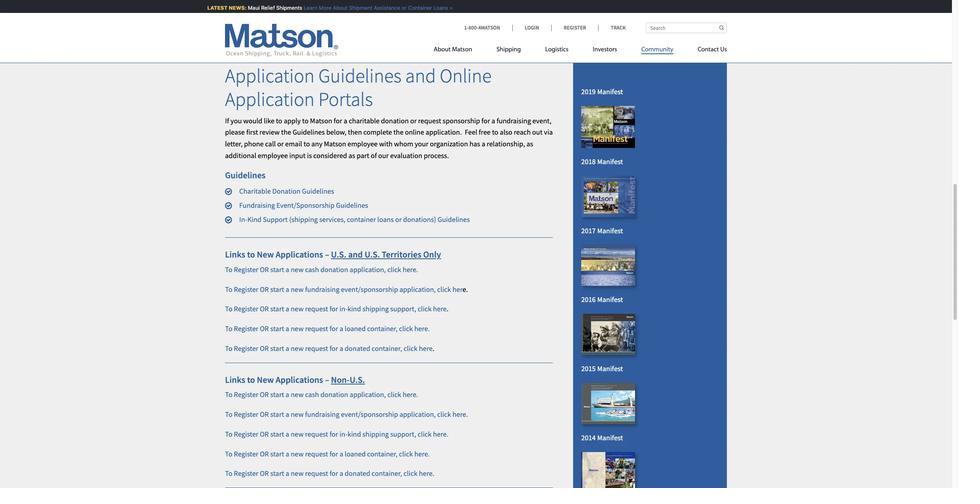 Task type: describe. For each thing, give the bounding box(es) containing it.
shutdown.
[[497, 49, 528, 58]]

to register or start a new fundraising event/sponsorship application, click here. link
[[225, 410, 468, 419]]

you
[[231, 116, 242, 125]]

maui
[[243, 4, 255, 11]]

non-
[[331, 374, 350, 386]]

first
[[246, 128, 258, 137]]

track link
[[598, 24, 626, 31]]

or for second to register or start a new cash donation application, click here. 'link' from the top
[[260, 390, 269, 400]]

sponsorship inside the if you would like to apply to matson for a charitable donation or request sponsorship for a fundraising event, please first review the guidelines below, then complete the online application.  feel free to also reach out via letter, phone call or email to any matson employee with whom your organization has a relationship, as additional employee input is considered as part of our evaluation process.
[[443, 116, 480, 125]]

apply
[[284, 116, 301, 125]]

addition
[[232, 22, 258, 32]]

1 manifest icon image from the top
[[581, 245, 635, 286]]

6 start from the top
[[270, 390, 284, 400]]

please
[[225, 128, 245, 137]]

for inside refrigerated container loaned for meal program during covid shutdown.
[[518, 38, 526, 47]]

1 application from the top
[[225, 64, 315, 88]]

annual giving reports
[[581, 43, 666, 54]]

benefit
[[225, 46, 247, 55]]

charitable
[[349, 116, 380, 125]]

Search search field
[[646, 23, 727, 33]]

donations,
[[283, 22, 315, 32]]

meal
[[527, 38, 542, 47]]

to register or start a new cash donation application, click here. for first to register or start a new cash donation application, click here. 'link' from the top
[[225, 265, 418, 274]]

to register or start a new request for a donated container, click here. link
[[225, 469, 434, 479]]

guidelines up in-kind support (shipping services, container loans or donations) guidelines
[[336, 201, 368, 210]]

container
[[404, 4, 428, 11]]

links for links to new applications – u.s. and u.s. territories only
[[225, 249, 245, 260]]

search image
[[719, 25, 724, 30]]

2016
[[581, 295, 596, 305]]

(shipping
[[289, 215, 318, 224]]

manifest for 2019 manifest
[[597, 87, 623, 96]]

container, for second to register or start a new request for a loaned container, click here. link from the bottom
[[367, 324, 398, 334]]

part
[[357, 151, 369, 160]]

support
[[264, 34, 288, 43]]

services,
[[319, 215, 345, 224]]

2015
[[581, 364, 596, 374]]

links for links to new applications – non-u.s.
[[225, 374, 245, 386]]

6 new from the top
[[291, 390, 304, 400]]

7 start from the top
[[270, 410, 284, 419]]

to register or start a new request for in-kind shipping support, click here link
[[225, 305, 447, 314]]

5 or from the top
[[260, 344, 269, 353]]

guidelines inside the application guidelines and online application portals
[[318, 64, 401, 88]]

request inside the if you would like to apply to matson for a charitable donation or request sponsorship for a fundraising event, please first review the guidelines below, then complete the online application.  feel free to also reach out via letter, phone call or email to any matson employee with whom your organization has a relationship, as additional employee input is considered as part of our evaluation process.
[[418, 116, 441, 125]]

– for u.s.
[[325, 249, 329, 260]]

in-kind support (shipping services, container loans or donations) guidelines link
[[239, 215, 470, 224]]

2 to from the top
[[225, 285, 232, 294]]

0 vertical spatial employee
[[348, 139, 378, 149]]

online
[[405, 128, 424, 137]]

in addition to cash donations, matson giving provides sponsorship support for fundraising events or activities that benefit a worthy cause.
[[225, 22, 406, 55]]

guidelines up 'charitable'
[[225, 169, 266, 181]]

if you would like to apply to matson for a charitable donation or request sponsorship for a fundraising event, please first review the guidelines below, then complete the online application.  feel free to also reach out via letter, phone call or email to any matson employee with whom your organization has a relationship, as additional employee input is considered as part of our evaluation process.
[[225, 116, 553, 160]]

support
[[263, 215, 288, 224]]

letter,
[[225, 139, 243, 149]]

learn
[[299, 4, 313, 11]]

top menu navigation
[[434, 42, 727, 59]]

guidelines right donations)
[[438, 215, 470, 224]]

in-
[[239, 215, 247, 224]]

fundraising event/sponsorship guidelines link
[[239, 201, 368, 210]]

program
[[431, 49, 456, 58]]

to for 2nd to register or start a new request for a loaned container, click here. link from the top of the page
[[225, 450, 232, 459]]

fundraising inside "in addition to cash donations, matson giving provides sponsorship support for fundraising events or activities that benefit a worthy cause."
[[299, 34, 334, 43]]

about matson
[[434, 47, 472, 53]]

any
[[311, 139, 322, 149]]

2014
[[581, 433, 596, 443]]

about matson link
[[434, 42, 484, 59]]

cash inside "in addition to cash donations, matson giving provides sponsorship support for fundraising events or activities that benefit a worthy cause."
[[267, 22, 281, 32]]

activities
[[365, 34, 392, 43]]

latest
[[203, 4, 223, 11]]

loans
[[377, 215, 394, 224]]

event/sponsorship for her
[[341, 285, 398, 294]]

fundraising up "to register or start a new request for in-kind shipping support, click here."
[[305, 410, 339, 419]]

or for to register or start a new fundraising event/sponsorship application, click here. "link"
[[260, 410, 269, 419]]

loaned inside refrigerated container loaned for meal program during covid shutdown.
[[497, 38, 517, 47]]

5 start from the top
[[270, 344, 284, 353]]

4 new from the top
[[291, 324, 304, 334]]

in-kind support (shipping services, container loans or donations) guidelines
[[239, 215, 470, 224]]

2 to register or start a new cash donation application, click here. link from the top
[[225, 390, 418, 400]]

1-800-4matson
[[464, 24, 500, 31]]

shipment
[[344, 4, 368, 11]]

support, for here
[[390, 305, 416, 314]]

logistics link
[[533, 42, 581, 59]]

manifest for 2014 manifest
[[597, 433, 623, 443]]

with
[[379, 139, 393, 149]]

to register or start a new fundraising event/sponsorship application, click here.
[[225, 410, 468, 419]]

1 vertical spatial giving
[[610, 43, 634, 54]]

applications for non-
[[276, 374, 323, 386]]

community link
[[629, 42, 685, 59]]

then
[[348, 128, 362, 137]]

3 manifest icon image from the top
[[581, 383, 635, 425]]

2 or from the top
[[260, 285, 269, 294]]

cash for first to register or start a new cash donation application, click here. 'link' from the top
[[305, 265, 319, 274]]

that
[[393, 34, 406, 43]]

fundraising up to register or start a new request for in-kind shipping support, click here "link"
[[305, 285, 339, 294]]

2019
[[581, 87, 596, 96]]

manifest for 2017 manifest
[[597, 226, 623, 235]]

to register or start a new request for in-kind shipping support, click here.
[[225, 430, 448, 439]]

matson inside "in addition to cash donations, matson giving provides sponsorship support for fundraising events or activities that benefit a worthy cause."
[[317, 22, 339, 32]]

applications for u.s.
[[276, 249, 323, 260]]

u.s. left territories
[[365, 249, 380, 260]]

community
[[641, 47, 673, 53]]

manifest for 2018 manifest
[[597, 157, 623, 166]]

fundraising event/sponsorship guidelines
[[239, 201, 368, 210]]

matson inside top menu navigation
[[452, 47, 472, 53]]

login link
[[512, 24, 551, 31]]

is
[[307, 151, 312, 160]]

to for to register or start a new fundraising event/sponsorship application, click here. "link"
[[225, 410, 232, 419]]

9 start from the top
[[270, 450, 284, 459]]

in
[[225, 22, 231, 32]]

new for links to new applications – u.s. and u.s. territories only
[[257, 249, 274, 260]]

or for second to register or start a new request for a loaned container, click here. link from the bottom
[[260, 324, 269, 334]]

charitable
[[239, 187, 271, 196]]

review
[[259, 128, 280, 137]]

also
[[500, 128, 512, 137]]

investors
[[593, 47, 617, 53]]

donated for here
[[345, 344, 370, 353]]

3 to from the top
[[225, 305, 232, 314]]

container, for to register or start a new request for a donated container, click here. link
[[372, 469, 402, 479]]

4 manifest icon image from the top
[[581, 452, 635, 489]]

1 to register or start a new cash donation application, click here. link from the top
[[225, 265, 418, 274]]

1 vertical spatial employee
[[258, 151, 288, 160]]

to register or start a new request for a loaned container, click here. for second to register or start a new request for a loaned container, click here. link from the bottom
[[225, 324, 430, 334]]

reports
[[636, 43, 666, 54]]

loaned for 2nd to register or start a new request for a loaned container, click here. link from the top of the page
[[345, 450, 366, 459]]

1-
[[464, 24, 468, 31]]

2 vertical spatial donation
[[320, 390, 348, 400]]

of
[[371, 151, 377, 160]]

contact
[[698, 47, 719, 53]]

1 to register or start a new request for a loaned container, click here. link from the top
[[225, 324, 430, 334]]

whom
[[394, 139, 413, 149]]

shipping link
[[484, 42, 533, 59]]

donated for here.
[[345, 469, 370, 479]]

to register or start a new request for in-kind shipping support, click here. link
[[225, 430, 448, 439]]

event/sponsorship for here.
[[341, 410, 398, 419]]

a inside "in addition to cash donations, matson giving provides sponsorship support for fundraising events or activities that benefit a worthy cause."
[[248, 46, 252, 55]]

relief
[[257, 4, 270, 11]]

additional
[[225, 151, 256, 160]]

manifest for 2016 manifest
[[597, 295, 623, 305]]

charitable donation guidelines
[[239, 187, 334, 196]]

cause.
[[276, 46, 296, 55]]

to for second to register or start a new cash donation application, click here. 'link' from the top
[[225, 390, 232, 400]]

in- for here.
[[340, 430, 348, 439]]

annual
[[581, 43, 608, 54]]

1 new from the top
[[291, 265, 304, 274]]

investors link
[[581, 42, 629, 59]]

during
[[458, 49, 476, 58]]

cash for second to register or start a new cash donation application, click here. 'link' from the top
[[305, 390, 319, 400]]

1 horizontal spatial .
[[447, 305, 448, 314]]

email
[[285, 139, 302, 149]]

to register or start a new request for a donated container, click here.
[[225, 469, 434, 479]]

1 matson community manifest image from the top
[[581, 0, 635, 21]]

or for to register or start a new request for a donated container, click here. link
[[260, 469, 269, 479]]

5 to from the top
[[225, 344, 232, 353]]

assistance
[[369, 4, 396, 11]]



Task type: locate. For each thing, give the bounding box(es) containing it.
1 horizontal spatial container
[[468, 38, 495, 47]]

1 vertical spatial to register or start a new cash donation application, click here.
[[225, 390, 418, 400]]

0 horizontal spatial and
[[348, 249, 363, 260]]

1 links from the top
[[225, 249, 245, 260]]

shipping down to register or start a new fundraising event/sponsorship application, click here.
[[362, 430, 389, 439]]

support, for here.
[[390, 430, 416, 439]]

2 to register or start a new request for a loaned container, click here. from the top
[[225, 450, 430, 459]]

1 – from the top
[[325, 249, 329, 260]]

territories
[[382, 249, 421, 260]]

u.s. up to register or start a new fundraising event/sponsorship application, click her link
[[331, 249, 346, 260]]

0 vertical spatial donation
[[381, 116, 409, 125]]

1 horizontal spatial and
[[405, 64, 436, 88]]

1 vertical spatial to register or start a new request for a loaned container, click here. link
[[225, 450, 430, 459]]

or right call
[[277, 139, 284, 149]]

or for first to register or start a new cash donation application, click here. 'link' from the top
[[260, 265, 269, 274]]

7 new from the top
[[291, 410, 304, 419]]

fundraising
[[239, 201, 275, 210]]

1 vertical spatial donated
[[345, 469, 370, 479]]

to register or start a new fundraising event/sponsorship application, click her e.
[[225, 285, 468, 294]]

1 vertical spatial in-
[[340, 430, 348, 439]]

2 support, from the top
[[390, 430, 416, 439]]

1 horizontal spatial employee
[[348, 139, 378, 149]]

manifest
[[597, 87, 623, 96], [597, 157, 623, 166], [597, 226, 623, 235], [597, 295, 623, 305], [597, 364, 623, 374], [597, 433, 623, 443]]

0 horizontal spatial the
[[281, 128, 291, 137]]

charitable donation guidelines link
[[239, 187, 334, 196]]

to register or start a new cash donation application, click here. for second to register or start a new cash donation application, click here. 'link' from the top
[[225, 390, 418, 400]]

logistics
[[545, 47, 568, 53]]

0 vertical spatial cash
[[267, 22, 281, 32]]

5 manifest from the top
[[597, 364, 623, 374]]

to register or start a new cash donation application, click here. link down "links to new applications – u.s. and u.s. territories only" on the left of the page
[[225, 265, 418, 274]]

0 vertical spatial matson community manifest image
[[581, 0, 635, 21]]

organization
[[430, 139, 468, 149]]

1 to from the top
[[225, 265, 232, 274]]

in-
[[340, 305, 348, 314], [340, 430, 348, 439]]

loaned for second to register or start a new request for a loaned container, click here. link from the bottom
[[345, 324, 366, 334]]

register link
[[551, 24, 598, 31]]

loaned up shutdown. in the top right of the page
[[497, 38, 517, 47]]

links to new applications – non-u.s.
[[225, 374, 365, 386]]

donation down "links to new applications – u.s. and u.s. territories only" on the left of the page
[[320, 265, 348, 274]]

800-
[[468, 24, 478, 31]]

links
[[225, 249, 245, 260], [225, 374, 245, 386]]

0 vertical spatial new
[[257, 249, 274, 260]]

0 vertical spatial –
[[325, 249, 329, 260]]

0 vertical spatial .
[[447, 305, 448, 314]]

manifest icon image
[[581, 245, 635, 286], [581, 314, 635, 355], [581, 383, 635, 425], [581, 452, 635, 489]]

1 vertical spatial new
[[257, 374, 274, 386]]

donation down non-
[[320, 390, 348, 400]]

donation
[[272, 187, 300, 196]]

for
[[289, 34, 298, 43], [518, 38, 526, 47], [334, 116, 342, 125], [481, 116, 490, 125], [330, 305, 338, 314], [330, 324, 338, 334], [330, 344, 338, 353], [330, 430, 338, 439], [330, 450, 338, 459], [330, 469, 338, 479]]

container, for 2nd to register or start a new request for a loaned container, click here. link from the top of the page
[[367, 450, 398, 459]]

manifest icon image up 2014 manifest
[[581, 383, 635, 425]]

2 vertical spatial loaned
[[345, 450, 366, 459]]

to register or start a new request for a donated container, click here .
[[225, 344, 434, 353]]

0 horizontal spatial .
[[433, 344, 434, 353]]

the up whom
[[393, 128, 403, 137]]

2 start from the top
[[270, 285, 284, 294]]

login
[[525, 24, 539, 31]]

2 kind from the top
[[348, 430, 361, 439]]

to register or start a new request for a loaned container, click here. up to register or start a new request for a donated container, click here link
[[225, 324, 430, 334]]

>
[[445, 4, 448, 11]]

manifest for 2015 manifest
[[597, 364, 623, 374]]

manifest right 2015
[[597, 364, 623, 374]]

0 vertical spatial as
[[526, 139, 533, 149]]

1 to register or start a new cash donation application, click here. from the top
[[225, 265, 418, 274]]

2 vertical spatial cash
[[305, 390, 319, 400]]

6 manifest from the top
[[597, 433, 623, 443]]

cash up the support
[[267, 22, 281, 32]]

donation inside the if you would like to apply to matson for a charitable donation or request sponsorship for a fundraising event, please first review the guidelines below, then complete the online application.  feel free to also reach out via letter, phone call or email to any matson employee with whom your organization has a relationship, as additional employee input is considered as part of our evaluation process.
[[381, 116, 409, 125]]

5 new from the top
[[291, 344, 304, 353]]

9 to from the top
[[225, 450, 232, 459]]

4 manifest from the top
[[597, 295, 623, 305]]

to register or start a new request for a loaned container, click here. up to register or start a new request for a donated container, click here.
[[225, 450, 430, 459]]

1 horizontal spatial as
[[526, 139, 533, 149]]

refrigerated container loaned for meal program during covid shutdown.
[[431, 38, 542, 58]]

1 horizontal spatial about
[[434, 47, 451, 53]]

8 new from the top
[[291, 430, 304, 439]]

1 vertical spatial sponsorship
[[443, 116, 480, 125]]

cash down 'links to new applications – non-u.s.'
[[305, 390, 319, 400]]

has
[[469, 139, 480, 149]]

if
[[225, 116, 229, 125]]

2 in- from the top
[[340, 430, 348, 439]]

0 horizontal spatial as
[[348, 151, 355, 160]]

links to new applications – u.s. and u.s. territories only
[[225, 249, 441, 260]]

for inside "in addition to cash donations, matson giving provides sponsorship support for fundraising events or activities that benefit a worthy cause."
[[289, 34, 298, 43]]

1 support, from the top
[[390, 305, 416, 314]]

shipping
[[362, 305, 389, 314], [362, 430, 389, 439]]

2 donated from the top
[[345, 469, 370, 479]]

2 new from the top
[[291, 285, 304, 294]]

2 applications from the top
[[276, 374, 323, 386]]

1 start from the top
[[270, 265, 284, 274]]

9 new from the top
[[291, 450, 304, 459]]

about inside top menu navigation
[[434, 47, 451, 53]]

manifest right the 2019
[[597, 87, 623, 96]]

free
[[479, 128, 491, 137]]

or right loans
[[395, 215, 402, 224]]

0 vertical spatial in-
[[340, 305, 348, 314]]

container
[[468, 38, 495, 47], [347, 215, 376, 224]]

sponsorship
[[225, 34, 262, 43], [443, 116, 480, 125]]

7 or from the top
[[260, 410, 269, 419]]

1 vertical spatial support,
[[390, 430, 416, 439]]

1 vertical spatial applications
[[276, 374, 323, 386]]

0 horizontal spatial employee
[[258, 151, 288, 160]]

.
[[447, 305, 448, 314], [433, 344, 434, 353]]

10 or from the top
[[260, 469, 269, 479]]

4 or from the top
[[260, 324, 269, 334]]

u.s. up to register or start a new fundraising event/sponsorship application, click here.
[[350, 374, 365, 386]]

0 vertical spatial here
[[433, 305, 447, 314]]

0 vertical spatial links
[[225, 249, 245, 260]]

to register or start a new cash donation application, click here. down non-
[[225, 390, 418, 400]]

1 manifest from the top
[[597, 87, 623, 96]]

cash
[[267, 22, 281, 32], [305, 265, 319, 274], [305, 390, 319, 400]]

like
[[264, 116, 274, 125]]

1 vertical spatial here
[[419, 344, 433, 353]]

2 new from the top
[[257, 374, 274, 386]]

application guidelines and online application portals
[[225, 64, 491, 111]]

or inside "in addition to cash donations, matson giving provides sponsorship support for fundraising events or activities that benefit a worthy cause."
[[357, 34, 363, 43]]

in- down to register or start a new fundraising event/sponsorship application, click here.
[[340, 430, 348, 439]]

1 vertical spatial event/sponsorship
[[341, 410, 398, 419]]

1 horizontal spatial the
[[393, 128, 403, 137]]

or
[[260, 265, 269, 274], [260, 285, 269, 294], [260, 305, 269, 314], [260, 324, 269, 334], [260, 344, 269, 353], [260, 390, 269, 400], [260, 410, 269, 419], [260, 430, 269, 439], [260, 450, 269, 459], [260, 469, 269, 479]]

shipping
[[496, 47, 521, 53]]

0 vertical spatial to register or start a new cash donation application, click here.
[[225, 265, 418, 274]]

2017
[[581, 226, 596, 235]]

0 vertical spatial support,
[[390, 305, 416, 314]]

1 vertical spatial shipping
[[362, 430, 389, 439]]

10 new from the top
[[291, 469, 304, 479]]

learn more about shipment assistance or container loans > link
[[299, 4, 448, 11]]

refrigerated
[[431, 38, 467, 47]]

loaned down "to register or start a new request for in-kind shipping support, click here ."
[[345, 324, 366, 334]]

4matson
[[478, 24, 500, 31]]

to register or start a new cash donation application, click here. down "links to new applications – u.s. and u.s. territories only" on the left of the page
[[225, 265, 418, 274]]

as down out
[[526, 139, 533, 149]]

2 the from the left
[[393, 128, 403, 137]]

0 vertical spatial donated
[[345, 344, 370, 353]]

in- down to register or start a new fundraising event/sponsorship application, click her link
[[340, 305, 348, 314]]

1 vertical spatial kind
[[348, 430, 361, 439]]

or left "container"
[[397, 4, 402, 11]]

4 to from the top
[[225, 324, 232, 334]]

event/sponsorship up to register or start a new request for in-kind shipping support, click here. "link"
[[341, 410, 398, 419]]

manifest right 2016
[[597, 295, 623, 305]]

1 to register or start a new request for a loaned container, click here. from the top
[[225, 324, 430, 334]]

and down in-kind support (shipping services, container loans or donations) guidelines
[[348, 249, 363, 260]]

0 vertical spatial event/sponsorship
[[341, 285, 398, 294]]

0 vertical spatial and
[[405, 64, 436, 88]]

0 horizontal spatial about
[[328, 4, 343, 11]]

6 or from the top
[[260, 390, 269, 400]]

matson
[[317, 22, 339, 32], [452, 47, 472, 53], [310, 116, 332, 125], [324, 139, 346, 149]]

0 vertical spatial to register or start a new cash donation application, click here. link
[[225, 265, 418, 274]]

1 or from the top
[[260, 265, 269, 274]]

sponsorship up feel
[[443, 116, 480, 125]]

1 horizontal spatial sponsorship
[[443, 116, 480, 125]]

to for second to register or start a new request for a loaned container, click here. link from the bottom
[[225, 324, 232, 334]]

0 vertical spatial loaned
[[497, 38, 517, 47]]

latest news: maui relief shipments learn more about shipment assistance or container loans >
[[203, 4, 448, 11]]

– for non-
[[325, 374, 329, 386]]

click
[[387, 265, 401, 274], [437, 285, 451, 294], [418, 305, 432, 314], [399, 324, 413, 334], [404, 344, 417, 353], [387, 390, 401, 400], [437, 410, 451, 419], [418, 430, 432, 439], [399, 450, 413, 459], [404, 469, 417, 479]]

worthy
[[253, 46, 275, 55]]

provides
[[361, 22, 387, 32]]

to register or start a new request for a loaned container, click here. for 2nd to register or start a new request for a loaned container, click here. link from the top of the page
[[225, 450, 430, 459]]

giving down track
[[610, 43, 634, 54]]

guidelines inside the if you would like to apply to matson for a charitable donation or request sponsorship for a fundraising event, please first review the guidelines below, then complete the online application.  feel free to also reach out via letter, phone call or email to any matson employee with whom your organization has a relationship, as additional employee input is considered as part of our evaluation process.
[[293, 128, 325, 137]]

1 shipping from the top
[[362, 305, 389, 314]]

manifest right 2018
[[597, 157, 623, 166]]

online
[[440, 64, 491, 88]]

4 start from the top
[[270, 324, 284, 334]]

cash down "links to new applications – u.s. and u.s. territories only" on the left of the page
[[305, 265, 319, 274]]

guidelines up event/sponsorship
[[302, 187, 334, 196]]

events
[[335, 34, 355, 43]]

donations)
[[403, 215, 436, 224]]

1 vertical spatial links
[[225, 374, 245, 386]]

out
[[532, 128, 543, 137]]

fundraising up also
[[497, 116, 531, 125]]

2017 manifest
[[581, 226, 623, 235]]

1 vertical spatial to register or start a new request for a loaned container, click here.
[[225, 450, 430, 459]]

or for 2nd to register or start a new request for a loaned container, click here. link from the top of the page
[[260, 450, 269, 459]]

10 start from the top
[[270, 469, 284, 479]]

3 start from the top
[[270, 305, 284, 314]]

0 vertical spatial container
[[468, 38, 495, 47]]

1 vertical spatial matson community manifest image
[[581, 176, 635, 217]]

to register or start a new request for a loaned container, click here. link up to register or start a new request for a donated container, click here link
[[225, 324, 430, 334]]

1 vertical spatial as
[[348, 151, 355, 160]]

reefer container loan image
[[431, 0, 553, 37]]

7 to from the top
[[225, 410, 232, 419]]

6 to from the top
[[225, 390, 232, 400]]

to for to register or start a new request for a donated container, click here. link
[[225, 469, 232, 479]]

only
[[423, 249, 441, 260]]

8 or from the top
[[260, 430, 269, 439]]

to register or start a new cash donation application, click here. link down non-
[[225, 390, 418, 400]]

your
[[415, 139, 428, 149]]

manifest icon image up 2016 manifest
[[581, 245, 635, 286]]

– down services,
[[325, 249, 329, 260]]

– left non-
[[325, 374, 329, 386]]

or right events
[[357, 34, 363, 43]]

1 vertical spatial to register or start a new cash donation application, click here. link
[[225, 390, 418, 400]]

manifest right 2014
[[597, 433, 623, 443]]

guidelines down events
[[318, 64, 401, 88]]

2 to register or start a new cash donation application, click here. from the top
[[225, 390, 418, 400]]

shipments
[[272, 4, 298, 11]]

8 to from the top
[[225, 430, 232, 439]]

loaned
[[497, 38, 517, 47], [345, 324, 366, 334], [345, 450, 366, 459]]

2 links from the top
[[225, 374, 245, 386]]

kind for here
[[348, 305, 361, 314]]

manifest icon image down 2014 manifest
[[581, 452, 635, 489]]

complete
[[363, 128, 392, 137]]

container left loans
[[347, 215, 376, 224]]

None search field
[[646, 23, 727, 33]]

to inside "in addition to cash donations, matson giving provides sponsorship support for fundraising events or activities that benefit a worthy cause."
[[260, 22, 266, 32]]

employee up part
[[348, 139, 378, 149]]

contact us link
[[685, 42, 727, 59]]

kind
[[348, 305, 361, 314], [348, 430, 361, 439]]

to for first to register or start a new cash donation application, click here. 'link' from the top
[[225, 265, 232, 274]]

1 vertical spatial –
[[325, 374, 329, 386]]

to register or start a new request for a loaned container, click here. link up to register or start a new request for a donated container, click here.
[[225, 450, 430, 459]]

0 vertical spatial sponsorship
[[225, 34, 262, 43]]

kind down to register or start a new fundraising event/sponsorship application, click her e. in the left bottom of the page
[[348, 305, 361, 314]]

blue matson logo with ocean, shipping, truck, rail and logistics written beneath it. image
[[225, 24, 338, 57]]

1 in- from the top
[[340, 305, 348, 314]]

reach
[[514, 128, 531, 137]]

giving inside "in addition to cash donations, matson giving provides sponsorship support for fundraising events or activities that benefit a worthy cause."
[[341, 22, 360, 32]]

fundraising inside the if you would like to apply to matson for a charitable donation or request sponsorship for a fundraising event, please first review the guidelines below, then complete the online application.  feel free to also reach out via letter, phone call or email to any matson employee with whom your organization has a relationship, as additional employee input is considered as part of our evaluation process.
[[497, 116, 531, 125]]

3 or from the top
[[260, 305, 269, 314]]

manifest icon image up 2015 manifest in the bottom of the page
[[581, 314, 635, 355]]

to register or start a new fundraising event/sponsorship application, click her link
[[225, 285, 463, 294]]

the down apply
[[281, 128, 291, 137]]

application down worthy
[[225, 64, 315, 88]]

0 vertical spatial applications
[[276, 249, 323, 260]]

process.
[[424, 151, 449, 160]]

1 kind from the top
[[348, 305, 361, 314]]

10 to from the top
[[225, 469, 232, 479]]

1 event/sponsorship from the top
[[341, 285, 398, 294]]

application up like
[[225, 87, 315, 111]]

guidelines up 'any' in the top of the page
[[293, 128, 325, 137]]

event/sponsorship up "to register or start a new request for in-kind shipping support, click here ."
[[341, 285, 398, 294]]

loaned down to register or start a new request for in-kind shipping support, click here. "link"
[[345, 450, 366, 459]]

portals
[[318, 87, 373, 111]]

matson community manifest image up track link
[[581, 0, 635, 21]]

matson community manifest image
[[581, 0, 635, 21], [581, 176, 635, 217]]

1 vertical spatial loaned
[[345, 324, 366, 334]]

matson community manifest image up the 2017 manifest
[[581, 176, 635, 217]]

in- for here
[[340, 305, 348, 314]]

and inside the application guidelines and online application portals
[[405, 64, 436, 88]]

fundraising down the donations, in the top of the page
[[299, 34, 334, 43]]

0 horizontal spatial giving
[[341, 22, 360, 32]]

1 vertical spatial and
[[348, 249, 363, 260]]

0 vertical spatial to register or start a new request for a loaned container, click here. link
[[225, 324, 430, 334]]

1 vertical spatial container
[[347, 215, 376, 224]]

manifest right 2017
[[597, 226, 623, 235]]

would
[[243, 116, 262, 125]]

as left part
[[348, 151, 355, 160]]

shipping for here.
[[362, 430, 389, 439]]

3 new from the top
[[291, 305, 304, 314]]

new
[[257, 249, 274, 260], [257, 374, 274, 386]]

to register or start a new request for a donated container, click here link
[[225, 344, 433, 353]]

sponsorship down addition
[[225, 34, 262, 43]]

container inside refrigerated container loaned for meal program during covid shutdown.
[[468, 38, 495, 47]]

call
[[265, 139, 276, 149]]

1 vertical spatial about
[[434, 47, 451, 53]]

to for to register or start a new request for in-kind shipping support, click here. "link"
[[225, 430, 232, 439]]

9 or from the top
[[260, 450, 269, 459]]

0 horizontal spatial here
[[419, 344, 433, 353]]

donation up complete
[[381, 116, 409, 125]]

2 application from the top
[[225, 87, 315, 111]]

1 vertical spatial cash
[[305, 265, 319, 274]]

0 vertical spatial giving
[[341, 22, 360, 32]]

1 horizontal spatial here
[[433, 305, 447, 314]]

container up covid
[[468, 38, 495, 47]]

her
[[453, 285, 463, 294]]

contact us
[[698, 47, 727, 53]]

via
[[544, 128, 553, 137]]

8 start from the top
[[270, 430, 284, 439]]

2 manifest from the top
[[597, 157, 623, 166]]

employee down call
[[258, 151, 288, 160]]

1 new from the top
[[257, 249, 274, 260]]

2 manifest icon image from the top
[[581, 314, 635, 355]]

0 horizontal spatial sponsorship
[[225, 34, 262, 43]]

2 event/sponsorship from the top
[[341, 410, 398, 419]]

2 matson community manifest image from the top
[[581, 176, 635, 217]]

kind down to register or start a new fundraising event/sponsorship application, click here.
[[348, 430, 361, 439]]

shipping down to register or start a new fundraising event/sponsorship application, click her e. in the left bottom of the page
[[362, 305, 389, 314]]

sponsorship inside "in addition to cash donations, matson giving provides sponsorship support for fundraising events or activities that benefit a worthy cause."
[[225, 34, 262, 43]]

input
[[289, 151, 306, 160]]

3 manifest from the top
[[597, 226, 623, 235]]

giving
[[341, 22, 360, 32], [610, 43, 634, 54]]

0 vertical spatial shipping
[[362, 305, 389, 314]]

relationship,
[[487, 139, 525, 149]]

0 vertical spatial kind
[[348, 305, 361, 314]]

or for to register or start a new request for in-kind shipping support, click here. "link"
[[260, 430, 269, 439]]

feel
[[465, 128, 477, 137]]

as
[[526, 139, 533, 149], [348, 151, 355, 160]]

2 to register or start a new request for a loaned container, click here. link from the top
[[225, 450, 430, 459]]

new for links to new applications – non-u.s.
[[257, 374, 274, 386]]

2018
[[581, 157, 596, 166]]

about left "during"
[[434, 47, 451, 53]]

employee
[[348, 139, 378, 149], [258, 151, 288, 160]]

phone
[[244, 139, 264, 149]]

1 vertical spatial donation
[[320, 265, 348, 274]]

kind for here.
[[348, 430, 361, 439]]

1 applications from the top
[[276, 249, 323, 260]]

about right more
[[328, 4, 343, 11]]

0 vertical spatial about
[[328, 4, 343, 11]]

giving up events
[[341, 22, 360, 32]]

1 horizontal spatial giving
[[610, 43, 634, 54]]

1 donated from the top
[[345, 344, 370, 353]]

2 shipping from the top
[[362, 430, 389, 439]]

0 horizontal spatial container
[[347, 215, 376, 224]]

and down program
[[405, 64, 436, 88]]

here
[[433, 305, 447, 314], [419, 344, 433, 353]]

or up the online
[[410, 116, 417, 125]]

shipping for here
[[362, 305, 389, 314]]

0 vertical spatial to register or start a new request for a loaned container, click here.
[[225, 324, 430, 334]]

2 – from the top
[[325, 374, 329, 386]]

to register or start a new request for in-kind shipping support, click here .
[[225, 305, 448, 314]]

1 vertical spatial .
[[433, 344, 434, 353]]

event/sponsorship
[[341, 285, 398, 294], [341, 410, 398, 419]]

1 the from the left
[[281, 128, 291, 137]]

a
[[248, 46, 252, 55], [344, 116, 347, 125], [491, 116, 495, 125], [482, 139, 485, 149], [286, 265, 289, 274], [286, 285, 289, 294], [286, 305, 289, 314], [286, 324, 289, 334], [340, 324, 343, 334], [286, 344, 289, 353], [340, 344, 343, 353], [286, 390, 289, 400], [286, 410, 289, 419], [286, 430, 289, 439], [286, 450, 289, 459], [340, 450, 343, 459], [286, 469, 289, 479], [340, 469, 343, 479]]



Task type: vqa. For each thing, say whether or not it's contained in the screenshot.


